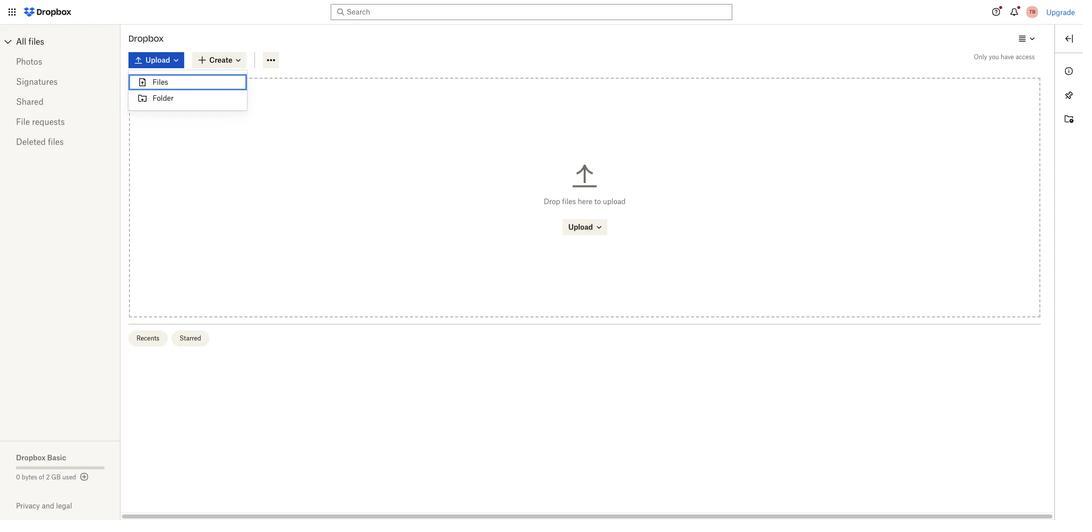 Task type: locate. For each thing, give the bounding box(es) containing it.
0 horizontal spatial files
[[28, 37, 44, 47]]

open information panel image
[[1063, 65, 1075, 77]]

2 vertical spatial files
[[562, 197, 576, 206]]

only you have access
[[974, 53, 1035, 61]]

used
[[62, 474, 76, 481]]

open activity image
[[1063, 113, 1075, 125]]

privacy
[[16, 502, 40, 510]]

1 vertical spatial files
[[48, 137, 64, 147]]

starred
[[179, 335, 201, 342]]

files for drop
[[562, 197, 576, 206]]

file requests
[[16, 117, 65, 127]]

open pinned items image
[[1063, 89, 1075, 101]]

file
[[16, 117, 30, 127]]

dropbox up bytes at the bottom left of the page
[[16, 454, 45, 462]]

folder
[[153, 94, 174, 102]]

1 vertical spatial dropbox
[[16, 454, 45, 462]]

2 horizontal spatial files
[[562, 197, 576, 206]]

files right all
[[28, 37, 44, 47]]

files down file requests link
[[48, 137, 64, 147]]

files left here
[[562, 197, 576, 206]]

0 horizontal spatial dropbox
[[16, 454, 45, 462]]

open details pane image
[[1063, 33, 1075, 45]]

all files
[[16, 37, 44, 47]]

files for deleted
[[48, 137, 64, 147]]

dropbox up files
[[128, 34, 164, 44]]

upload
[[603, 197, 626, 206]]

drop files here to upload
[[544, 197, 626, 206]]

0
[[16, 474, 20, 481]]

access
[[1016, 53, 1035, 61]]

0 vertical spatial dropbox
[[128, 34, 164, 44]]

privacy and legal link
[[16, 502, 120, 510]]

you
[[989, 53, 999, 61]]

drop
[[544, 197, 560, 206]]

to
[[594, 197, 601, 206]]

dropbox
[[128, 34, 164, 44], [16, 454, 45, 462]]

signatures link
[[16, 72, 104, 92]]

files
[[28, 37, 44, 47], [48, 137, 64, 147], [562, 197, 576, 206]]

shared
[[16, 97, 44, 107]]

and
[[42, 502, 54, 510]]

only
[[974, 53, 987, 61]]

0 bytes of 2 gb used
[[16, 474, 76, 481]]

1 horizontal spatial files
[[48, 137, 64, 147]]

1 horizontal spatial dropbox
[[128, 34, 164, 44]]

0 vertical spatial files
[[28, 37, 44, 47]]



Task type: vqa. For each thing, say whether or not it's contained in the screenshot.
access
yes



Task type: describe. For each thing, give the bounding box(es) containing it.
requests
[[32, 117, 65, 127]]

dropbox basic
[[16, 454, 66, 462]]

2
[[46, 474, 50, 481]]

gb
[[51, 474, 61, 481]]

starred button
[[171, 331, 209, 347]]

legal
[[56, 502, 72, 510]]

upgrade
[[1046, 8, 1075, 16]]

dropbox for dropbox
[[128, 34, 164, 44]]

all
[[16, 37, 26, 47]]

shared link
[[16, 92, 104, 112]]

have
[[1001, 53, 1014, 61]]

signatures
[[16, 77, 58, 87]]

global header element
[[0, 0, 1083, 25]]

get more space image
[[78, 471, 90, 483]]

recents button
[[128, 331, 167, 347]]

basic
[[47, 454, 66, 462]]

file requests link
[[16, 112, 104, 132]]

dropbox for dropbox basic
[[16, 454, 45, 462]]

files menu item
[[128, 74, 247, 90]]

files
[[153, 78, 168, 86]]

upgrade link
[[1046, 8, 1075, 16]]

photos
[[16, 57, 42, 67]]

deleted files
[[16, 137, 64, 147]]

here
[[578, 197, 592, 206]]

bytes
[[22, 474, 37, 481]]

files for all
[[28, 37, 44, 47]]

deleted
[[16, 137, 46, 147]]

deleted files link
[[16, 132, 104, 152]]

folder menu item
[[128, 90, 247, 106]]

recents
[[137, 335, 159, 342]]

privacy and legal
[[16, 502, 72, 510]]

of
[[39, 474, 44, 481]]

all files link
[[16, 34, 120, 50]]

dropbox logo - go to the homepage image
[[20, 4, 75, 20]]

photos link
[[16, 52, 104, 72]]



